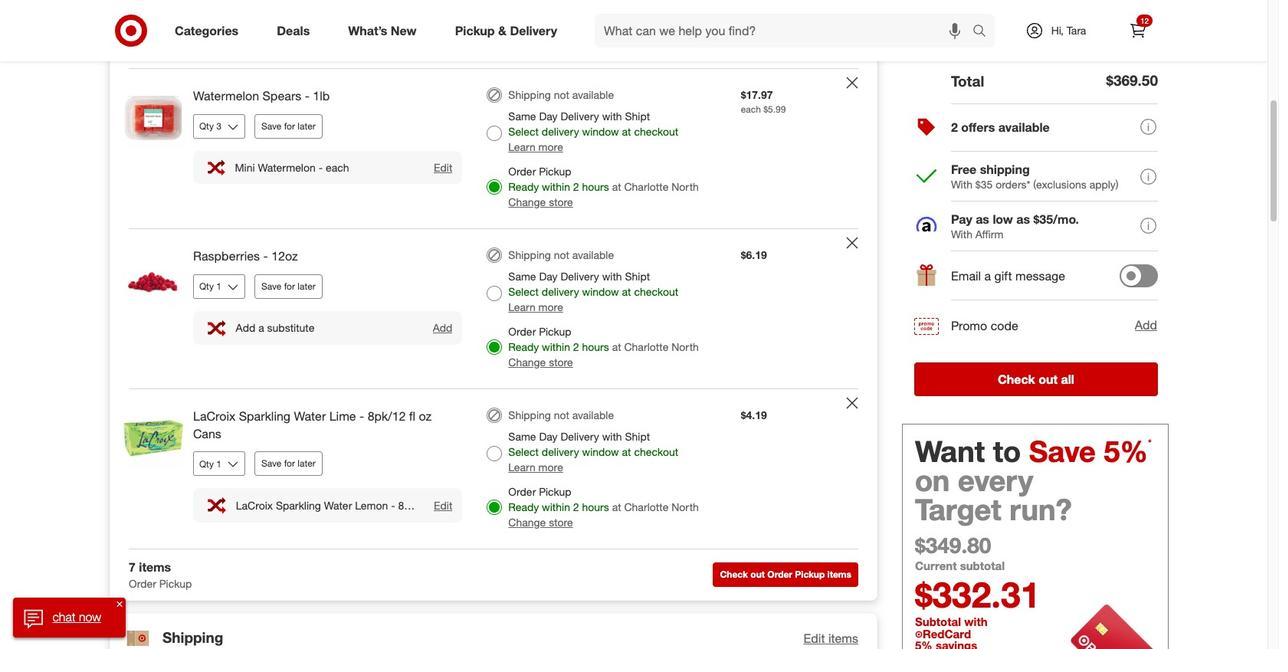 Task type: describe. For each thing, give the bounding box(es) containing it.
day for lime
[[539, 430, 558, 443]]

pay as low as $35/mo. with affirm
[[951, 211, 1079, 240]]

a for gift
[[984, 268, 991, 284]]

north for lacroix sparkling water lime - 8pk/12 fl oz cans
[[672, 500, 699, 513]]

store pickup radio for raspberries - 12oz
[[487, 339, 502, 355]]

more for lime
[[538, 460, 563, 473]]

current
[[915, 558, 957, 573]]

items for edit
[[828, 631, 858, 646]]

$17.97
[[741, 88, 773, 101]]

shipping not available for 1lb
[[508, 88, 614, 101]]

checkout for 1lb
[[634, 125, 678, 138]]

on inside on every target run?
[[915, 463, 950, 498]]

chat now dialog
[[13, 598, 126, 638]]

hi,
[[1051, 24, 1064, 37]]

within for lacroix sparkling water lime - 8pk/12 fl oz cans
[[542, 500, 570, 513]]

deals
[[277, 23, 310, 38]]

watermelon spears - 1lb link
[[193, 87, 462, 105]]

window for lime
[[582, 445, 619, 458]]

2 not from the top
[[554, 248, 569, 261]]

new
[[391, 23, 417, 38]]

save for lacroix sparkling water lime - 8pk/12 fl oz cans
[[261, 458, 282, 469]]

with for lacroix sparkling water lime - 8pk/12 fl oz cans
[[602, 430, 622, 443]]

✕
[[117, 599, 123, 609]]

8pk/12 for lime
[[368, 408, 406, 424]]

hours for lacroix sparkling water lime - 8pk/12 fl oz cans
[[582, 500, 609, 513]]

$369.50
[[1106, 72, 1158, 89]]

save for watermelon spears - 1lb
[[261, 120, 282, 132]]

✕ button
[[113, 598, 126, 610]]

check for check out all
[[998, 371, 1035, 387]]

lacroix sparkling water lime - 8pk/12 fl oz cans image
[[123, 408, 184, 469]]

2 select from the top
[[508, 285, 539, 298]]

select for 1lb
[[508, 125, 539, 138]]

delivery for 1lb
[[542, 125, 579, 138]]

promo code
[[951, 318, 1018, 333]]

delivery for raspberries - 12oz
[[561, 270, 599, 283]]

change for lacroix sparkling water lime - 8pk/12 fl oz cans
[[508, 516, 546, 529]]

store pickup radio for watermelon spears - 1lb
[[487, 179, 502, 195]]

substitute
[[267, 321, 315, 334]]

2 day from the top
[[539, 270, 558, 283]]

2 checkout from the top
[[634, 285, 678, 298]]

available for watermelon spears - 1lb
[[572, 88, 614, 101]]

spears
[[262, 88, 301, 103]]

north for raspberries - 12oz
[[672, 340, 699, 353]]

save for raspberries - 12oz
[[261, 280, 282, 292]]

edit items
[[804, 631, 858, 646]]

oz for lacroix sparkling water lime - 8pk/12 fl oz cans
[[419, 408, 432, 424]]

$332.31
[[915, 573, 1040, 616]]

save for later for -
[[261, 120, 316, 132]]

*
[[1148, 437, 1152, 448]]

edit button for watermelon spears - 1lb
[[433, 160, 453, 175]]

order for watermelon spears - 1lb
[[508, 165, 536, 178]]

raspberries - 12oz image
[[123, 247, 184, 309]]

day for 1lb
[[539, 110, 558, 123]]

- left the 12oz
[[263, 248, 268, 264]]

order for raspberries - 12oz
[[508, 325, 536, 338]]

within for watermelon spears - 1lb
[[542, 180, 570, 193]]

2 learn more button from the top
[[508, 300, 563, 315]]

cart item ready to fulfill group containing ready within 2 hours
[[110, 0, 877, 68]]

chat
[[53, 609, 75, 625]]

learn for 1lb
[[508, 140, 536, 153]]

target
[[915, 492, 1001, 527]]

delivery for lacroix sparkling water lime - 8pk/12 fl oz cans
[[561, 430, 599, 443]]

change store button for raspberries - 12oz
[[508, 355, 573, 370]]

what's
[[348, 23, 387, 38]]

subtotal
[[915, 614, 961, 629]]

change for watermelon spears - 1lb
[[508, 195, 546, 208]]

total
[[951, 72, 984, 89]]

2 for watermelon spears - 1lb
[[573, 180, 579, 193]]

select for lime
[[508, 445, 539, 458]]

promo
[[951, 318, 987, 333]]

learn for lime
[[508, 460, 536, 473]]

search
[[966, 24, 1003, 40]]

12
[[1140, 16, 1149, 25]]

pickup & delivery
[[455, 23, 557, 38]]

north for watermelon spears - 1lb
[[672, 180, 699, 193]]

$349.80
[[915, 532, 991, 558]]

store inside ready within 2 hours at charlotte north change store
[[549, 35, 573, 48]]

to
[[993, 434, 1021, 469]]

chat now
[[53, 609, 101, 625]]

2 offers available
[[951, 120, 1050, 135]]

free
[[951, 161, 977, 177]]

a for substitute
[[258, 321, 264, 334]]

2 offers available button
[[914, 103, 1158, 152]]

based
[[963, 44, 994, 57]]

edit inside "dropdown button"
[[804, 631, 825, 646]]

estimated taxes
[[951, 24, 1039, 40]]

email
[[951, 268, 981, 284]]

within for raspberries - 12oz
[[542, 340, 570, 353]]

- down 1lb at the left top of page
[[319, 161, 323, 174]]

1 horizontal spatial add button
[[1134, 316, 1158, 335]]

save for later for water
[[261, 458, 316, 469]]

check out order pickup items
[[720, 569, 851, 580]]

raspberries - 12oz
[[193, 248, 298, 264]]

12 link
[[1121, 14, 1155, 48]]

later for water
[[298, 458, 316, 469]]

charlotte for raspberries - 12oz
[[624, 340, 669, 353]]

7 items order pickup
[[129, 559, 192, 590]]

more for 1lb
[[538, 140, 563, 153]]

$349.80 current subtotal $332.31
[[915, 532, 1040, 616]]

check out all button
[[914, 362, 1158, 396]]

check for check out order pickup items
[[720, 569, 748, 580]]

order pickup ready within 2 hours at charlotte north change store for lime
[[508, 485, 699, 529]]

change for raspberries - 12oz
[[508, 355, 546, 368]]

What can we help you find? suggestions appear below search field
[[595, 14, 976, 48]]

1lb
[[313, 88, 330, 103]]

lacroix sparkling water lime - 8pk/12 fl oz cans link
[[193, 408, 462, 443]]

pickup inside check out order pickup items button
[[795, 569, 825, 580]]

shipping for raspberries - 12oz
[[508, 248, 551, 261]]

2 delivery from the top
[[542, 285, 579, 298]]

$6.19
[[741, 248, 767, 261]]

deals link
[[264, 14, 329, 48]]

chat now button
[[13, 598, 126, 638]]

7
[[129, 559, 136, 575]]

categories link
[[162, 14, 258, 48]]

items inside check out order pickup items button
[[827, 569, 851, 580]]

items for 7
[[139, 559, 171, 575]]

all
[[1061, 371, 1075, 387]]

save for later button for water
[[254, 452, 323, 476]]

(exclusions
[[1033, 178, 1087, 191]]

shipt for lime
[[625, 430, 650, 443]]

2 shipt from the top
[[625, 270, 650, 283]]

edit items button
[[804, 630, 858, 648]]

charlotte inside ready within 2 hours at charlotte north change store
[[624, 20, 669, 33]]

ready inside ready within 2 hours at charlotte north change store
[[508, 20, 539, 33]]

run?
[[1009, 492, 1072, 527]]

hi, tara
[[1051, 24, 1086, 37]]

for for water
[[284, 458, 295, 469]]

apply)
[[1090, 178, 1119, 191]]

based on
[[963, 44, 1012, 57]]

mini
[[235, 161, 255, 174]]

$19.70
[[1121, 24, 1158, 40]]

lacroix for lacroix sparkling water lemon - 8pk/12 fl oz cans
[[236, 499, 273, 512]]

estimated
[[951, 24, 1006, 40]]

low
[[993, 211, 1013, 227]]

add for leftmost add button
[[433, 321, 452, 335]]

available for lacroix sparkling water lime - 8pk/12 fl oz cans
[[572, 408, 614, 421]]

add for rightmost add button
[[1135, 317, 1157, 333]]

with for raspberries - 12oz
[[602, 270, 622, 283]]

want
[[915, 434, 985, 469]]

pay
[[951, 211, 972, 227]]

gift
[[994, 268, 1012, 284]]

available for raspberries - 12oz
[[572, 248, 614, 261]]

$35/mo.
[[1034, 211, 1079, 227]]

change store button for lacroix sparkling water lime - 8pk/12 fl oz cans
[[508, 515, 573, 530]]

2 for raspberries - 12oz
[[573, 340, 579, 353]]

subtotal
[[960, 558, 1005, 573]]

&
[[498, 23, 507, 38]]

2 more from the top
[[538, 300, 563, 313]]

each inside $17.97 each $5.99
[[741, 103, 761, 115]]

save for later for 12oz
[[261, 280, 316, 292]]

with inside free shipping with $35 orders* (exclusions apply)
[[951, 178, 973, 191]]



Task type: locate. For each thing, give the bounding box(es) containing it.
1 vertical spatial same day delivery with shipt select delivery window at checkout learn more
[[508, 270, 678, 313]]

same day delivery with shipt select delivery window at checkout learn more for lime
[[508, 430, 678, 473]]

1 vertical spatial edit button
[[433, 498, 453, 513]]

watermelon
[[193, 88, 259, 103], [258, 161, 316, 174]]

1 save for later from the top
[[261, 120, 316, 132]]

2 later from the top
[[298, 280, 316, 292]]

delivery for lime
[[542, 445, 579, 458]]

-
[[305, 88, 310, 103], [319, 161, 323, 174], [263, 248, 268, 264], [359, 408, 364, 424], [391, 499, 395, 512]]

out inside button
[[1039, 371, 1058, 387]]

3 more from the top
[[538, 460, 563, 473]]

day
[[539, 110, 558, 123], [539, 270, 558, 283], [539, 430, 558, 443]]

1 vertical spatial a
[[258, 321, 264, 334]]

fl for lacroix sparkling water lime - 8pk/12 fl oz cans
[[409, 408, 416, 424]]

1 vertical spatial more
[[538, 300, 563, 313]]

oz
[[419, 408, 432, 424], [443, 499, 454, 512]]

1 vertical spatial select
[[508, 285, 539, 298]]

1 vertical spatial fl
[[435, 499, 440, 512]]

save for later button down the 12oz
[[254, 274, 323, 299]]

1 ready from the top
[[508, 20, 539, 33]]

0 vertical spatial later
[[298, 120, 316, 132]]

0 vertical spatial shipt
[[625, 110, 650, 123]]

cans inside lacroix sparkling water lime - 8pk/12 fl oz cans
[[193, 426, 221, 441]]

1 vertical spatial learn more button
[[508, 300, 563, 315]]

8pk/12 right lime
[[368, 408, 406, 424]]

later
[[298, 120, 316, 132], [298, 280, 316, 292], [298, 458, 316, 469]]

1 same from the top
[[508, 110, 536, 123]]

code
[[991, 318, 1018, 333]]

message
[[1016, 268, 1065, 284]]

not for lime
[[554, 408, 569, 421]]

delivery for watermelon spears - 1lb
[[561, 110, 599, 123]]

0 vertical spatial not
[[554, 88, 569, 101]]

taxes
[[1010, 24, 1039, 40]]

2 vertical spatial for
[[284, 458, 295, 469]]

later down 1lb at the left top of page
[[298, 120, 316, 132]]

0 vertical spatial fl
[[409, 408, 416, 424]]

learn more button
[[508, 139, 563, 155], [508, 300, 563, 315], [508, 460, 563, 475]]

1 shipping not available from the top
[[508, 88, 614, 101]]

0 vertical spatial shipping not available
[[508, 88, 614, 101]]

fl right lemon
[[435, 499, 440, 512]]

0 vertical spatial save for later button
[[254, 114, 323, 139]]

each down the watermelon spears - 1lb link at left top
[[326, 161, 349, 174]]

1 horizontal spatial as
[[1016, 211, 1030, 227]]

1 vertical spatial out
[[751, 569, 765, 580]]

2 vertical spatial shipping not available
[[508, 408, 614, 421]]

2 store from the top
[[549, 195, 573, 208]]

2 vertical spatial more
[[538, 460, 563, 473]]

1 order pickup ready within 2 hours at charlotte north change store from the top
[[508, 165, 699, 208]]

1 vertical spatial later
[[298, 280, 316, 292]]

shipping
[[980, 161, 1030, 177]]

add for add a substitute
[[236, 321, 255, 334]]

water for lime
[[294, 408, 326, 424]]

water inside lacroix sparkling water lime - 8pk/12 fl oz cans
[[294, 408, 326, 424]]

1 horizontal spatial on
[[997, 44, 1009, 57]]

1 horizontal spatial cans
[[457, 499, 482, 512]]

3 shipt from the top
[[625, 430, 650, 443]]

sparkling for lime
[[239, 408, 291, 424]]

3 select from the top
[[508, 445, 539, 458]]

oz for lacroix sparkling water lemon - 8pk/12 fl oz cans
[[443, 499, 454, 512]]

3 day from the top
[[539, 430, 558, 443]]

3 save for later from the top
[[261, 458, 316, 469]]

edit for lacroix sparkling water lime - 8pk/12 fl oz cans
[[434, 499, 452, 512]]

4 change store button from the top
[[508, 515, 573, 530]]

now
[[79, 609, 101, 625]]

1 vertical spatial cans
[[457, 499, 482, 512]]

3 shipping not available from the top
[[508, 408, 614, 421]]

ready for watermelon spears - 1lb
[[508, 180, 539, 193]]

2 vertical spatial window
[[582, 445, 619, 458]]

1 charlotte from the top
[[624, 20, 669, 33]]

1 change store button from the top
[[508, 34, 573, 50]]

raspberries - 12oz link
[[193, 247, 462, 265]]

2 cart item ready to fulfill group from the top
[[110, 69, 877, 228]]

4 store from the top
[[549, 516, 573, 529]]

1 vertical spatial watermelon
[[258, 161, 316, 174]]

water left lemon
[[324, 499, 352, 512]]

hours for watermelon spears - 1lb
[[582, 180, 609, 193]]

checkout for lime
[[634, 445, 678, 458]]

water for lemon
[[324, 499, 352, 512]]

at
[[612, 20, 621, 33], [622, 125, 631, 138], [612, 180, 621, 193], [622, 285, 631, 298], [612, 340, 621, 353], [622, 445, 631, 458], [612, 500, 621, 513]]

3 change store button from the top
[[508, 355, 573, 370]]

1 store pickup radio from the top
[[487, 19, 502, 34]]

1 horizontal spatial a
[[984, 268, 991, 284]]

2 within from the top
[[542, 180, 570, 193]]

2 for from the top
[[284, 280, 295, 292]]

cans
[[193, 426, 221, 441], [457, 499, 482, 512]]

pickup inside the pickup & delivery link
[[455, 23, 495, 38]]

3 order pickup ready within 2 hours at charlotte north change store from the top
[[508, 485, 699, 529]]

0 vertical spatial for
[[284, 120, 295, 132]]

0 vertical spatial more
[[538, 140, 563, 153]]

select
[[508, 125, 539, 138], [508, 285, 539, 298], [508, 445, 539, 458]]

out for all
[[1039, 371, 1058, 387]]

lemon
[[355, 499, 388, 512]]

3 same day delivery with shipt select delivery window at checkout learn more from the top
[[508, 430, 678, 473]]

edit button for lacroix sparkling water lime - 8pk/12 fl oz cans
[[433, 498, 453, 513]]

1 hours from the top
[[582, 20, 609, 33]]

on every target run?
[[915, 463, 1072, 527]]

1 vertical spatial water
[[324, 499, 352, 512]]

out inside button
[[751, 569, 765, 580]]

0 vertical spatial out
[[1039, 371, 1058, 387]]

1 vertical spatial save for later
[[261, 280, 316, 292]]

2 save for later from the top
[[261, 280, 316, 292]]

$4.19
[[741, 408, 767, 421]]

cart item ready to fulfill group
[[110, 0, 877, 68], [110, 69, 877, 228], [110, 229, 877, 388], [110, 389, 877, 548]]

order pickup ready within 2 hours at charlotte north change store for 1lb
[[508, 165, 699, 208]]

2 learn from the top
[[508, 300, 536, 313]]

2 same day delivery with shipt select delivery window at checkout learn more from the top
[[508, 270, 678, 313]]

- right lime
[[359, 408, 364, 424]]

None radio
[[487, 87, 502, 103], [487, 126, 502, 141], [487, 247, 502, 263], [487, 286, 502, 301], [487, 408, 502, 423], [487, 446, 502, 461], [487, 87, 502, 103], [487, 126, 502, 141], [487, 247, 502, 263], [487, 286, 502, 301], [487, 408, 502, 423], [487, 446, 502, 461]]

1 vertical spatial shipt
[[625, 270, 650, 283]]

save for later button down spears
[[254, 114, 323, 139]]

3 hours from the top
[[582, 340, 609, 353]]

on down "estimated taxes"
[[997, 44, 1009, 57]]

0 vertical spatial edit button
[[433, 160, 453, 175]]

save for later button for 12oz
[[254, 274, 323, 299]]

with inside 'pay as low as $35/mo. with affirm'
[[951, 227, 973, 240]]

with for watermelon spears - 1lb
[[602, 110, 622, 123]]

a
[[984, 268, 991, 284], [258, 321, 264, 334]]

0 vertical spatial order pickup ready within 2 hours at charlotte north change store
[[508, 165, 699, 208]]

1 vertical spatial 8pk/12
[[398, 499, 432, 512]]

2 vertical spatial edit
[[804, 631, 825, 646]]

3 same from the top
[[508, 430, 536, 443]]

0 horizontal spatial fl
[[409, 408, 416, 424]]

save down watermelon spears - 1lb
[[261, 120, 282, 132]]

add a substitute
[[236, 321, 315, 334]]

0 vertical spatial check
[[998, 371, 1035, 387]]

$35
[[975, 178, 993, 191]]

2 shipping not available from the top
[[508, 248, 614, 261]]

charlotte
[[624, 20, 669, 33], [624, 180, 669, 193], [624, 340, 669, 353], [624, 500, 669, 513]]

0 horizontal spatial on
[[915, 463, 950, 498]]

fl for lacroix sparkling water lemon - 8pk/12 fl oz cans
[[435, 499, 440, 512]]

1 within from the top
[[542, 20, 570, 33]]

2 for lacroix sparkling water lime - 8pk/12 fl oz cans
[[573, 500, 579, 513]]

0 vertical spatial 8pk/12
[[368, 408, 406, 424]]

0 horizontal spatial as
[[976, 211, 989, 227]]

4 hours from the top
[[582, 500, 609, 513]]

1 horizontal spatial out
[[1039, 371, 1058, 387]]

3 window from the top
[[582, 445, 619, 458]]

a left gift
[[984, 268, 991, 284]]

8pk/12 inside lacroix sparkling water lime - 8pk/12 fl oz cans
[[368, 408, 406, 424]]

store for lacroix sparkling water lime - 8pk/12 fl oz cans
[[549, 516, 573, 529]]

lacroix sparkling water lime - 8pk/12 fl oz cans
[[193, 408, 432, 441]]

2 with from the top
[[951, 227, 973, 240]]

0 vertical spatial cans
[[193, 426, 221, 441]]

0 vertical spatial learn
[[508, 140, 536, 153]]

1 vertical spatial learn
[[508, 300, 536, 313]]

2 vertical spatial checkout
[[634, 445, 678, 458]]

1 vertical spatial check
[[720, 569, 748, 580]]

12oz
[[271, 248, 298, 264]]

sparkling
[[239, 408, 291, 424], [276, 499, 321, 512]]

0 vertical spatial store pickup radio
[[487, 19, 502, 34]]

free shipping with $35 orders* (exclusions apply)
[[951, 161, 1119, 191]]

what's new link
[[335, 14, 436, 48]]

subtotal with
[[915, 614, 991, 629]]

save for later down lacroix sparkling water lime - 8pk/12 fl oz cans
[[261, 458, 316, 469]]

1 vertical spatial with
[[951, 227, 973, 240]]

fl right lime
[[409, 408, 416, 424]]

learn more button for 1lb
[[508, 139, 563, 155]]

1 edit button from the top
[[433, 160, 453, 175]]

2 vertical spatial order pickup ready within 2 hours at charlotte north change store
[[508, 485, 699, 529]]

save for later down spears
[[261, 120, 316, 132]]

learn
[[508, 140, 536, 153], [508, 300, 536, 313], [508, 460, 536, 473]]

1 vertical spatial save for later button
[[254, 274, 323, 299]]

cart item ready to fulfill group containing lacroix sparkling water lime - 8pk/12 fl oz cans
[[110, 389, 877, 548]]

3 not from the top
[[554, 408, 569, 421]]

1 vertical spatial day
[[539, 270, 558, 283]]

8pk/12
[[368, 408, 406, 424], [398, 499, 432, 512]]

edit for watermelon spears - 1lb
[[434, 161, 452, 174]]

3 ready from the top
[[508, 340, 539, 353]]

store for watermelon spears - 1lb
[[549, 195, 573, 208]]

1 learn more button from the top
[[508, 139, 563, 155]]

fl
[[409, 408, 416, 424], [435, 499, 440, 512]]

learn more button for lime
[[508, 460, 563, 475]]

tara
[[1067, 24, 1086, 37]]

2 vertical spatial day
[[539, 430, 558, 443]]

1 more from the top
[[538, 140, 563, 153]]

search button
[[966, 14, 1003, 51]]

2 horizontal spatial add
[[1135, 317, 1157, 333]]

2 store pickup radio from the top
[[487, 339, 502, 355]]

0 vertical spatial save for later
[[261, 120, 316, 132]]

cans for lacroix sparkling water lemon - 8pk/12 fl oz cans
[[457, 499, 482, 512]]

ready for raspberries - 12oz
[[508, 340, 539, 353]]

same
[[508, 110, 536, 123], [508, 270, 536, 283], [508, 430, 536, 443]]

0 vertical spatial on
[[997, 44, 1009, 57]]

save for later button
[[254, 114, 323, 139], [254, 274, 323, 299], [254, 452, 323, 476]]

2 vertical spatial later
[[298, 458, 316, 469]]

0 vertical spatial learn more button
[[508, 139, 563, 155]]

not for 1lb
[[554, 88, 569, 101]]

north inside ready within 2 hours at charlotte north change store
[[672, 20, 699, 33]]

3 save for later button from the top
[[254, 452, 323, 476]]

4 charlotte from the top
[[624, 500, 669, 513]]

2 inside button
[[951, 120, 958, 135]]

charlotte for watermelon spears - 1lb
[[624, 180, 669, 193]]

3 north from the top
[[672, 340, 699, 353]]

- inside lacroix sparkling water lime - 8pk/12 fl oz cans
[[359, 408, 364, 424]]

change store button for watermelon spears - 1lb
[[508, 195, 573, 210]]

1 store pickup radio from the top
[[487, 179, 502, 195]]

3 store from the top
[[549, 355, 573, 368]]

0 vertical spatial watermelon
[[193, 88, 259, 103]]

0 horizontal spatial add button
[[432, 321, 453, 335]]

4 ready from the top
[[508, 500, 539, 513]]

add
[[1135, 317, 1157, 333], [236, 321, 255, 334], [433, 321, 452, 335]]

1 day from the top
[[539, 110, 558, 123]]

0 vertical spatial each
[[741, 103, 761, 115]]

2 inside ready within 2 hours at charlotte north change store
[[573, 20, 579, 33]]

for for -
[[284, 120, 295, 132]]

for
[[284, 120, 295, 132], [284, 280, 295, 292], [284, 458, 295, 469]]

with down pay
[[951, 227, 973, 240]]

Store pickup radio
[[487, 179, 502, 195], [487, 339, 502, 355]]

0 vertical spatial lacroix
[[193, 408, 235, 424]]

water
[[294, 408, 326, 424], [324, 499, 352, 512]]

1 vertical spatial lacroix
[[236, 499, 273, 512]]

affirm
[[975, 227, 1004, 240]]

more
[[538, 140, 563, 153], [538, 300, 563, 313], [538, 460, 563, 473]]

2
[[573, 20, 579, 33], [951, 120, 958, 135], [573, 180, 579, 193], [573, 340, 579, 353], [573, 500, 579, 513]]

0 horizontal spatial each
[[326, 161, 349, 174]]

items inside edit items "dropdown button"
[[828, 631, 858, 646]]

1 horizontal spatial add
[[433, 321, 452, 335]]

hours inside ready within 2 hours at charlotte north change store
[[582, 20, 609, 33]]

lacroix sparkling water lemon - 8pk/12 fl oz cans
[[236, 499, 482, 512]]

add button
[[1134, 316, 1158, 335], [432, 321, 453, 335]]

2 change from the top
[[508, 195, 546, 208]]

a left substitute
[[258, 321, 264, 334]]

redcard
[[923, 627, 971, 642]]

check inside check out order pickup items button
[[720, 569, 748, 580]]

save for later down the 12oz
[[261, 280, 316, 292]]

store for raspberries - 12oz
[[549, 355, 573, 368]]

shipping not available for lime
[[508, 408, 614, 421]]

$5.99
[[763, 103, 786, 115]]

ready for lacroix sparkling water lime - 8pk/12 fl oz cans
[[508, 500, 539, 513]]

same for lime
[[508, 430, 536, 443]]

3 change from the top
[[508, 355, 546, 368]]

0 vertical spatial edit
[[434, 161, 452, 174]]

1 vertical spatial on
[[915, 463, 950, 498]]

hours for raspberries - 12oz
[[582, 340, 609, 353]]

1 vertical spatial delivery
[[542, 285, 579, 298]]

available inside the 2 offers available button
[[998, 120, 1050, 135]]

8pk/12 right lemon
[[398, 499, 432, 512]]

2 as from the left
[[1016, 211, 1030, 227]]

1 horizontal spatial each
[[741, 103, 761, 115]]

lime
[[329, 408, 356, 424]]

lacroix inside lacroix sparkling water lime - 8pk/12 fl oz cans
[[193, 408, 235, 424]]

for for 12oz
[[284, 280, 295, 292]]

1 checkout from the top
[[634, 125, 678, 138]]

sparkling for lemon
[[276, 499, 321, 512]]

lacroix
[[193, 408, 235, 424], [236, 499, 273, 512]]

1 select from the top
[[508, 125, 539, 138]]

1 vertical spatial not
[[554, 248, 569, 261]]

order for lacroix sparkling water lime - 8pk/12 fl oz cans
[[508, 485, 536, 498]]

1 vertical spatial sparkling
[[276, 499, 321, 512]]

1 shipt from the top
[[625, 110, 650, 123]]

3 cart item ready to fulfill group from the top
[[110, 229, 877, 388]]

- right lemon
[[391, 499, 395, 512]]

1 save for later button from the top
[[254, 114, 323, 139]]

3 for from the top
[[284, 458, 295, 469]]

3 checkout from the top
[[634, 445, 678, 458]]

1 cart item ready to fulfill group from the top
[[110, 0, 877, 68]]

raspberries
[[193, 248, 260, 264]]

2 vertical spatial delivery
[[542, 445, 579, 458]]

0 horizontal spatial add
[[236, 321, 255, 334]]

2 order pickup ready within 2 hours at charlotte north change store from the top
[[508, 325, 699, 368]]

2 save for later button from the top
[[254, 274, 323, 299]]

1 vertical spatial store pickup radio
[[487, 339, 502, 355]]

1 vertical spatial order pickup ready within 2 hours at charlotte north change store
[[508, 325, 699, 368]]

1 change from the top
[[508, 35, 546, 48]]

checkout
[[634, 125, 678, 138], [634, 285, 678, 298], [634, 445, 678, 458]]

offers
[[961, 120, 995, 135]]

water left lime
[[294, 408, 326, 424]]

1 north from the top
[[672, 20, 699, 33]]

2 vertical spatial learn more button
[[508, 460, 563, 475]]

cans for lacroix sparkling water lime - 8pk/12 fl oz cans
[[193, 426, 221, 441]]

affirm image
[[914, 214, 939, 239], [916, 216, 937, 231]]

sparkling inside lacroix sparkling water lime - 8pk/12 fl oz cans
[[239, 408, 291, 424]]

shipping for lacroix sparkling water lime - 8pk/12 fl oz cans
[[508, 408, 551, 421]]

each down $17.97
[[741, 103, 761, 115]]

2 change store button from the top
[[508, 195, 573, 210]]

shipping for watermelon spears - 1lb
[[508, 88, 551, 101]]

1 learn from the top
[[508, 140, 536, 153]]

1 with from the top
[[951, 178, 973, 191]]

1 later from the top
[[298, 120, 316, 132]]

0 vertical spatial same day delivery with shipt select delivery window at checkout learn more
[[508, 110, 678, 153]]

every
[[958, 463, 1033, 498]]

save for later button for -
[[254, 114, 323, 139]]

check out all
[[998, 371, 1075, 387]]

3 later from the top
[[298, 458, 316, 469]]

for down the 12oz
[[284, 280, 295, 292]]

$17.97 each $5.99
[[741, 88, 786, 115]]

watermelon left spears
[[193, 88, 259, 103]]

out for order
[[751, 569, 765, 580]]

1 store from the top
[[549, 35, 573, 48]]

3 learn from the top
[[508, 460, 536, 473]]

1 not from the top
[[554, 88, 569, 101]]

0 vertical spatial oz
[[419, 408, 432, 424]]

0 vertical spatial water
[[294, 408, 326, 424]]

Store pickup radio
[[487, 19, 502, 34], [487, 499, 502, 515]]

save down lacroix sparkling water lime - 8pk/12 fl oz cans
[[261, 458, 282, 469]]

1 horizontal spatial fl
[[435, 499, 440, 512]]

same for 1lb
[[508, 110, 536, 123]]

watermelon spears - 1lb
[[193, 88, 330, 103]]

1 vertical spatial each
[[326, 161, 349, 174]]

available
[[572, 88, 614, 101], [998, 120, 1050, 135], [572, 248, 614, 261], [572, 408, 614, 421]]

charlotte for lacroix sparkling water lime - 8pk/12 fl oz cans
[[624, 500, 669, 513]]

window
[[582, 125, 619, 138], [582, 285, 619, 298], [582, 445, 619, 458]]

0 vertical spatial with
[[951, 178, 973, 191]]

0 horizontal spatial check
[[720, 569, 748, 580]]

3 within from the top
[[542, 340, 570, 353]]

within inside ready within 2 hours at charlotte north change store
[[542, 20, 570, 33]]

same day delivery with shipt select delivery window at checkout learn more
[[508, 110, 678, 153], [508, 270, 678, 313], [508, 430, 678, 473]]

2 vertical spatial save for later
[[261, 458, 316, 469]]

2 vertical spatial same
[[508, 430, 536, 443]]

3 learn more button from the top
[[508, 460, 563, 475]]

0 vertical spatial select
[[508, 125, 539, 138]]

5%
[[1104, 434, 1148, 469]]

shipt for 1lb
[[625, 110, 650, 123]]

2 charlotte from the top
[[624, 180, 669, 193]]

1 vertical spatial checkout
[[634, 285, 678, 298]]

cart item ready to fulfill group containing watermelon spears - 1lb
[[110, 69, 877, 228]]

change inside ready within 2 hours at charlotte north change store
[[508, 35, 546, 48]]

3 delivery from the top
[[542, 445, 579, 458]]

ready within 2 hours at charlotte north change store
[[508, 20, 699, 48]]

as up affirm
[[976, 211, 989, 227]]

2 edit button from the top
[[433, 498, 453, 513]]

store
[[549, 35, 573, 48], [549, 195, 573, 208], [549, 355, 573, 368], [549, 516, 573, 529]]

order inside 7 items order pickup
[[129, 577, 156, 590]]

later down lacroix sparkling water lime - 8pk/12 fl oz cans
[[298, 458, 316, 469]]

want to save 5% *
[[915, 434, 1152, 469]]

cart item ready to fulfill group containing raspberries - 12oz
[[110, 229, 877, 388]]

1 same day delivery with shipt select delivery window at checkout learn more from the top
[[508, 110, 678, 153]]

watermelon spears - 1lb image
[[123, 87, 184, 149]]

2 window from the top
[[582, 285, 619, 298]]

2 ready from the top
[[508, 180, 539, 193]]

2 store pickup radio from the top
[[487, 499, 502, 515]]

save right to
[[1029, 434, 1096, 469]]

2 same from the top
[[508, 270, 536, 283]]

2 vertical spatial same day delivery with shipt select delivery window at checkout learn more
[[508, 430, 678, 473]]

1 delivery from the top
[[542, 125, 579, 138]]

pickup & delivery link
[[442, 14, 576, 48]]

window for 1lb
[[582, 125, 619, 138]]

later for -
[[298, 120, 316, 132]]

fl inside lacroix sparkling water lime - 8pk/12 fl oz cans
[[409, 408, 416, 424]]

0 vertical spatial window
[[582, 125, 619, 138]]

for down lacroix sparkling water lime - 8pk/12 fl oz cans
[[284, 458, 295, 469]]

save down the 12oz
[[261, 280, 282, 292]]

order
[[508, 165, 536, 178], [508, 325, 536, 338], [508, 485, 536, 498], [767, 569, 792, 580], [129, 577, 156, 590]]

at inside ready within 2 hours at charlotte north change store
[[612, 20, 621, 33]]

4 within from the top
[[542, 500, 570, 513]]

for down spears
[[284, 120, 295, 132]]

1 as from the left
[[976, 211, 989, 227]]

- left 1lb at the left top of page
[[305, 88, 310, 103]]

check out order pickup items button
[[713, 563, 858, 587]]

later down raspberries - 12oz link
[[298, 280, 316, 292]]

0 vertical spatial store pickup radio
[[487, 179, 502, 195]]

2 north from the top
[[672, 180, 699, 193]]

2 hours from the top
[[582, 180, 609, 193]]

order inside button
[[767, 569, 792, 580]]

same day delivery with shipt select delivery window at checkout learn more for 1lb
[[508, 110, 678, 153]]

mini watermelon - each
[[235, 161, 349, 174]]

categories
[[175, 23, 239, 38]]

with down free
[[951, 178, 973, 191]]

with
[[951, 178, 973, 191], [951, 227, 973, 240]]

0 horizontal spatial oz
[[419, 408, 432, 424]]

1 vertical spatial same
[[508, 270, 536, 283]]

0 vertical spatial delivery
[[542, 125, 579, 138]]

save for later button down lacroix sparkling water lime - 8pk/12 fl oz cans
[[254, 452, 323, 476]]

what's new
[[348, 23, 417, 38]]

1 vertical spatial window
[[582, 285, 619, 298]]

later for 12oz
[[298, 280, 316, 292]]

4 cart item ready to fulfill group from the top
[[110, 389, 877, 548]]

4 north from the top
[[672, 500, 699, 513]]

1 vertical spatial shipping not available
[[508, 248, 614, 261]]

1 for from the top
[[284, 120, 295, 132]]

as right low
[[1016, 211, 1030, 227]]

lacroix for lacroix sparkling water lime - 8pk/12 fl oz cans
[[193, 408, 235, 424]]

pickup inside 7 items order pickup
[[159, 577, 192, 590]]

0 vertical spatial a
[[984, 268, 991, 284]]

3 charlotte from the top
[[624, 340, 669, 353]]

email a gift message
[[951, 268, 1065, 284]]

orders*
[[996, 178, 1030, 191]]

watermelon right mini
[[258, 161, 316, 174]]

as
[[976, 211, 989, 227], [1016, 211, 1030, 227]]

check inside "check out all" button
[[998, 371, 1035, 387]]

0 horizontal spatial out
[[751, 569, 765, 580]]

2 vertical spatial not
[[554, 408, 569, 421]]

pickup
[[455, 23, 495, 38], [539, 165, 571, 178], [539, 325, 571, 338], [539, 485, 571, 498], [795, 569, 825, 580], [159, 577, 192, 590]]

1 window from the top
[[582, 125, 619, 138]]

4 change from the top
[[508, 516, 546, 529]]

items inside 7 items order pickup
[[139, 559, 171, 575]]

on left every
[[915, 463, 950, 498]]

0 vertical spatial checkout
[[634, 125, 678, 138]]

1 vertical spatial for
[[284, 280, 295, 292]]

oz inside lacroix sparkling water lime - 8pk/12 fl oz cans
[[419, 408, 432, 424]]

shipping
[[963, 4, 1006, 17], [508, 88, 551, 101], [508, 248, 551, 261], [508, 408, 551, 421], [162, 628, 223, 646]]



Task type: vqa. For each thing, say whether or not it's contained in the screenshot.
password field
no



